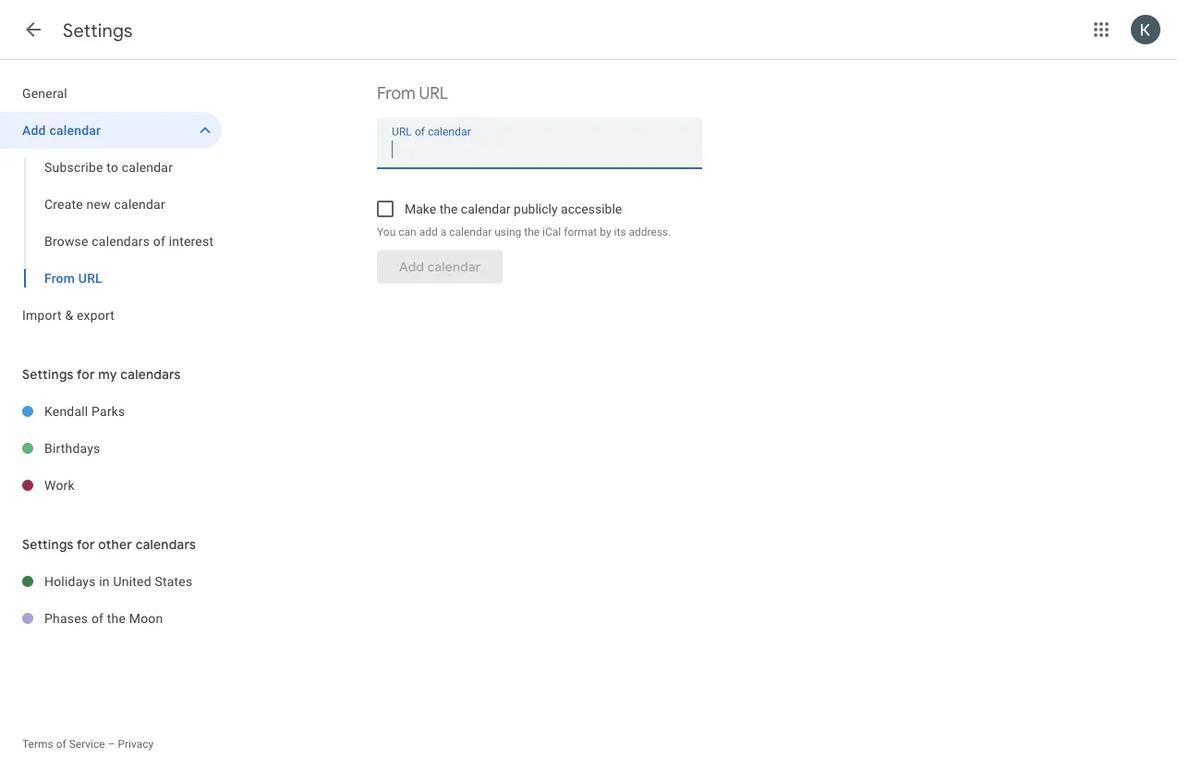 Task type: vqa. For each thing, say whether or not it's contained in the screenshot.
tree containing General
yes



Task type: locate. For each thing, give the bounding box(es) containing it.
1 vertical spatial for
[[77, 536, 95, 552]]

0 vertical spatial from
[[377, 83, 416, 104]]

group containing subscribe to calendar
[[0, 149, 222, 297]]

url
[[419, 83, 448, 104], [78, 270, 103, 286]]

settings for settings for my calendars
[[22, 366, 74, 382]]

from
[[377, 83, 416, 104], [44, 270, 75, 286]]

0 vertical spatial of
[[153, 233, 165, 249]]

2 horizontal spatial the
[[524, 226, 540, 239]]

calendar
[[49, 123, 101, 138], [122, 159, 173, 175], [114, 196, 165, 212], [461, 201, 511, 216], [450, 226, 492, 239]]

1 vertical spatial calendars
[[120, 366, 181, 382]]

calendars for other
[[136, 536, 196, 552]]

create new calendar
[[44, 196, 165, 212]]

2 horizontal spatial of
[[153, 233, 165, 249]]

1 vertical spatial of
[[91, 611, 104, 626]]

0 horizontal spatial the
[[107, 611, 126, 626]]

2 for from the top
[[77, 536, 95, 552]]

settings heading
[[63, 19, 133, 42]]

the up a
[[440, 201, 458, 216]]

0 horizontal spatial from
[[44, 270, 75, 286]]

calendar up subscribe
[[49, 123, 101, 138]]

work
[[44, 478, 75, 493]]

phases
[[44, 611, 88, 626]]

settings for my calendars tree
[[0, 393, 222, 504]]

for left my
[[77, 366, 95, 382]]

kendall parks
[[44, 404, 125, 419]]

2 vertical spatial settings
[[22, 536, 74, 552]]

browse
[[44, 233, 88, 249]]

0 horizontal spatial from url
[[44, 270, 103, 286]]

0 vertical spatial settings
[[63, 19, 133, 42]]

of for –
[[56, 738, 66, 751]]

to
[[107, 159, 118, 175]]

settings for other calendars
[[22, 536, 196, 552]]

1 vertical spatial from url
[[44, 270, 103, 286]]

you
[[377, 226, 396, 239]]

2 vertical spatial of
[[56, 738, 66, 751]]

1 horizontal spatial of
[[91, 611, 104, 626]]

calendar up using
[[461, 201, 511, 216]]

0 vertical spatial for
[[77, 366, 95, 382]]

calendar right to
[[122, 159, 173, 175]]

group
[[0, 149, 222, 297]]

0 vertical spatial from url
[[377, 83, 448, 104]]

2 vertical spatial the
[[107, 611, 126, 626]]

by
[[600, 226, 612, 239]]

1 vertical spatial url
[[78, 270, 103, 286]]

calendars
[[92, 233, 150, 249], [120, 366, 181, 382], [136, 536, 196, 552]]

settings up holidays
[[22, 536, 74, 552]]

of inside tree item
[[91, 611, 104, 626]]

calendar for subscribe to calendar
[[122, 159, 173, 175]]

birthdays link
[[44, 430, 222, 467]]

publicly
[[514, 201, 558, 216]]

of left interest
[[153, 233, 165, 249]]

calendar up browse calendars of interest
[[114, 196, 165, 212]]

holidays in united states link
[[44, 563, 222, 600]]

calendar inside tree item
[[49, 123, 101, 138]]

settings for my calendars
[[22, 366, 181, 382]]

from url
[[377, 83, 448, 104], [44, 270, 103, 286]]

import & export
[[22, 307, 115, 323]]

None text field
[[392, 136, 688, 162]]

phases of the moon
[[44, 611, 163, 626]]

tree
[[0, 75, 222, 334]]

of right phases
[[91, 611, 104, 626]]

create
[[44, 196, 83, 212]]

format
[[564, 226, 598, 239]]

the left moon
[[107, 611, 126, 626]]

the left the ical
[[524, 226, 540, 239]]

accessible
[[561, 201, 622, 216]]

calendar for create new calendar
[[114, 196, 165, 212]]

1 horizontal spatial url
[[419, 83, 448, 104]]

0 vertical spatial the
[[440, 201, 458, 216]]

for
[[77, 366, 95, 382], [77, 536, 95, 552]]

for left other
[[77, 536, 95, 552]]

the
[[440, 201, 458, 216], [524, 226, 540, 239], [107, 611, 126, 626]]

calendars down create new calendar
[[92, 233, 150, 249]]

using
[[495, 226, 522, 239]]

settings right go back icon
[[63, 19, 133, 42]]

0 vertical spatial url
[[419, 83, 448, 104]]

1 horizontal spatial from url
[[377, 83, 448, 104]]

1 horizontal spatial from
[[377, 83, 416, 104]]

1 vertical spatial the
[[524, 226, 540, 239]]

interest
[[169, 233, 214, 249]]

settings for settings
[[63, 19, 133, 42]]

export
[[77, 307, 115, 323]]

birthdays tree item
[[0, 430, 222, 467]]

kendall
[[44, 404, 88, 419]]

for for other
[[77, 536, 95, 552]]

of for moon
[[91, 611, 104, 626]]

of
[[153, 233, 165, 249], [91, 611, 104, 626], [56, 738, 66, 751]]

0 horizontal spatial of
[[56, 738, 66, 751]]

new
[[87, 196, 111, 212]]

1 vertical spatial settings
[[22, 366, 74, 382]]

2 vertical spatial calendars
[[136, 536, 196, 552]]

calendars up states
[[136, 536, 196, 552]]

work tree item
[[0, 467, 222, 504]]

of right 'terms'
[[56, 738, 66, 751]]

add
[[22, 123, 46, 138]]

1 for from the top
[[77, 366, 95, 382]]

holidays in united states
[[44, 574, 193, 589]]

calendars right my
[[120, 366, 181, 382]]

settings up kendall
[[22, 366, 74, 382]]

settings for other calendars tree
[[0, 563, 222, 637]]

parks
[[92, 404, 125, 419]]

settings
[[63, 19, 133, 42], [22, 366, 74, 382], [22, 536, 74, 552]]



Task type: describe. For each thing, give the bounding box(es) containing it.
subscribe to calendar
[[44, 159, 173, 175]]

holidays in united states tree item
[[0, 563, 222, 600]]

ical
[[543, 226, 561, 239]]

1 vertical spatial from
[[44, 270, 75, 286]]

calendar right a
[[450, 226, 492, 239]]

import
[[22, 307, 62, 323]]

other
[[98, 536, 132, 552]]

kendall parks tree item
[[0, 393, 222, 430]]

make
[[405, 201, 437, 216]]

1 horizontal spatial the
[[440, 201, 458, 216]]

holidays
[[44, 574, 96, 589]]

general
[[22, 86, 67, 101]]

&
[[65, 307, 73, 323]]

make the calendar publicly accessible
[[405, 201, 622, 216]]

my
[[98, 366, 117, 382]]

–
[[108, 738, 115, 751]]

can
[[399, 226, 417, 239]]

work link
[[44, 467, 222, 504]]

a
[[441, 226, 447, 239]]

settings for settings for other calendars
[[22, 536, 74, 552]]

for for my
[[77, 366, 95, 382]]

privacy link
[[118, 738, 154, 751]]

add calendar tree item
[[0, 112, 222, 149]]

tree containing general
[[0, 75, 222, 334]]

you can add a calendar using the ical format by its address.
[[377, 226, 672, 239]]

calendar for make the calendar publicly accessible
[[461, 201, 511, 216]]

add calendar
[[22, 123, 101, 138]]

subscribe
[[44, 159, 103, 175]]

calendars for my
[[120, 366, 181, 382]]

birthdays
[[44, 441, 100, 456]]

service
[[69, 738, 105, 751]]

0 vertical spatial calendars
[[92, 233, 150, 249]]

privacy
[[118, 738, 154, 751]]

in
[[99, 574, 110, 589]]

terms of service – privacy
[[22, 738, 154, 751]]

address.
[[629, 226, 672, 239]]

terms
[[22, 738, 53, 751]]

moon
[[129, 611, 163, 626]]

go back image
[[22, 18, 44, 41]]

phases of the moon tree item
[[0, 600, 222, 637]]

browse calendars of interest
[[44, 233, 214, 249]]

the inside tree item
[[107, 611, 126, 626]]

0 horizontal spatial url
[[78, 270, 103, 286]]

united
[[113, 574, 151, 589]]

states
[[155, 574, 193, 589]]

from url inside group
[[44, 270, 103, 286]]

terms of service link
[[22, 738, 105, 751]]

add
[[419, 226, 438, 239]]

phases of the moon link
[[44, 600, 222, 637]]

its
[[614, 226, 626, 239]]



